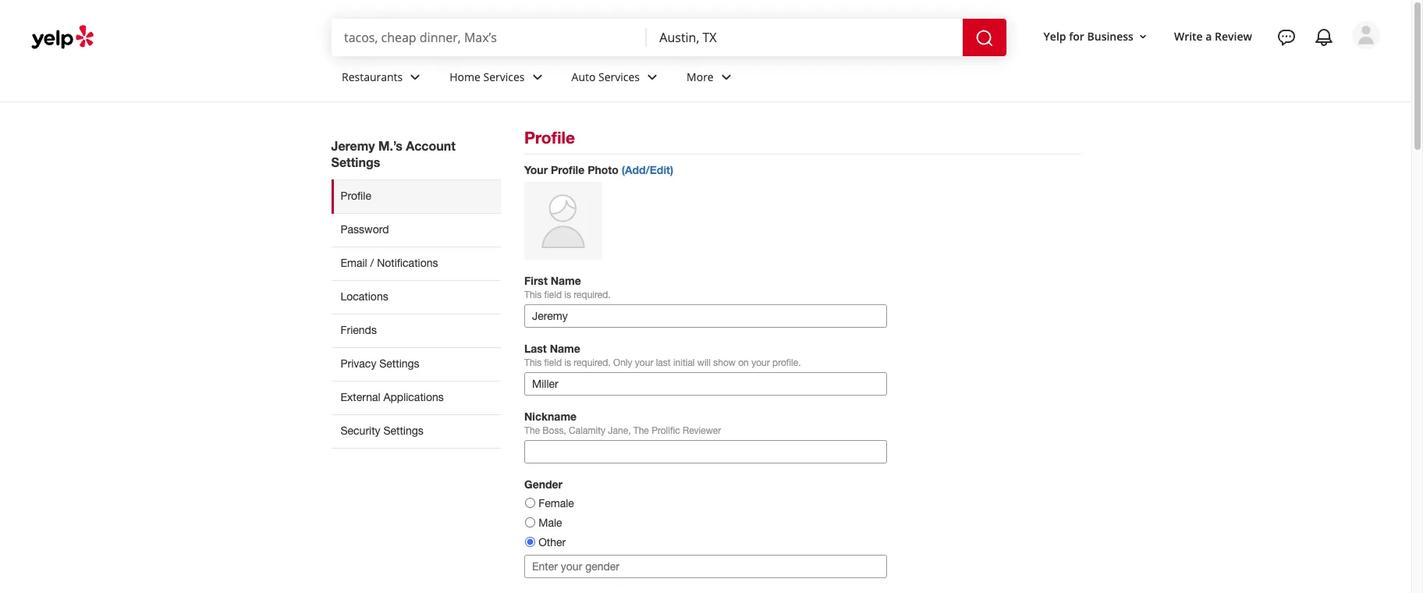Task type: describe. For each thing, give the bounding box(es) containing it.
none field near
[[660, 29, 951, 46]]

name for last
[[550, 342, 581, 355]]

privacy settings link
[[331, 347, 501, 381]]

Nickname text field
[[525, 440, 888, 464]]

photo
[[588, 163, 619, 176]]

24 chevron down v2 image for more
[[717, 68, 736, 86]]

a
[[1206, 29, 1213, 43]]

write a review
[[1175, 29, 1253, 43]]

(add/edit) link
[[622, 163, 674, 176]]

first name this field is required.
[[525, 274, 611, 301]]

boss,
[[543, 425, 567, 436]]

notifications image
[[1315, 28, 1334, 47]]

none field find
[[344, 29, 635, 46]]

/
[[371, 257, 374, 269]]

field for last
[[545, 358, 562, 368]]

jeremy m. image
[[1353, 21, 1381, 49]]

Female radio
[[525, 498, 536, 508]]

required. for last
[[574, 358, 611, 368]]

yelp for business
[[1044, 29, 1134, 43]]

settings inside jeremy m.'s account settings
[[331, 155, 380, 169]]

external applications link
[[331, 381, 501, 414]]

your
[[525, 163, 548, 176]]

external applications
[[341, 391, 444, 404]]

1 your from the left
[[635, 358, 654, 368]]

restaurants
[[342, 69, 403, 84]]

user actions element
[[1032, 20, 1403, 116]]

email / notifications
[[341, 257, 438, 269]]

settings for privacy
[[380, 357, 420, 370]]

female
[[539, 497, 574, 510]]

last
[[656, 358, 671, 368]]

profile.
[[773, 358, 801, 368]]

password
[[341, 223, 389, 236]]

email
[[341, 257, 367, 269]]

last name this field is required. only your last initial will show on your profile.
[[525, 342, 801, 368]]

1 vertical spatial profile
[[551, 163, 585, 176]]

applications
[[384, 391, 444, 404]]

other
[[539, 536, 566, 549]]

services for auto services
[[599, 69, 640, 84]]

for
[[1070, 29, 1085, 43]]

Last Name text field
[[525, 372, 888, 396]]

auto services link
[[559, 56, 675, 101]]

privacy settings
[[341, 357, 420, 370]]

24 chevron down v2 image for auto services
[[643, 68, 662, 86]]

jane,
[[608, 425, 631, 436]]

home
[[450, 69, 481, 84]]

security settings
[[341, 425, 424, 437]]

services for home services
[[484, 69, 525, 84]]

is for first
[[565, 290, 571, 301]]

auto services
[[572, 69, 640, 84]]

prolific
[[652, 425, 680, 436]]

account
[[406, 138, 456, 153]]

nickname the boss, calamity jane, the prolific reviewer
[[525, 410, 722, 436]]

jeremy
[[331, 138, 375, 153]]

Other radio
[[525, 537, 536, 547]]

home services link
[[437, 56, 559, 101]]

only
[[614, 358, 633, 368]]

notifications
[[377, 257, 438, 269]]

more
[[687, 69, 714, 84]]

yelp for business button
[[1038, 22, 1156, 50]]

business
[[1088, 29, 1134, 43]]

security settings link
[[331, 414, 501, 449]]

home services
[[450, 69, 525, 84]]

first
[[525, 274, 548, 287]]



Task type: locate. For each thing, give the bounding box(es) containing it.
settings for security
[[384, 425, 424, 437]]

this for last
[[525, 358, 542, 368]]

messages image
[[1278, 28, 1297, 47]]

field down first
[[545, 290, 562, 301]]

this down first
[[525, 290, 542, 301]]

1 horizontal spatial 24 chevron down v2 image
[[717, 68, 736, 86]]

1 vertical spatial settings
[[380, 357, 420, 370]]

your profile photo (add/edit)
[[525, 163, 674, 176]]

None field
[[344, 29, 635, 46], [660, 29, 951, 46]]

field inside last name this field is required. only your last initial will show on your profile.
[[545, 358, 562, 368]]

nickname
[[525, 410, 577, 423]]

0 vertical spatial required.
[[574, 290, 611, 301]]

0 horizontal spatial the
[[525, 425, 540, 436]]

24 chevron down v2 image right "more"
[[717, 68, 736, 86]]

profile up 'password'
[[341, 190, 372, 202]]

your right on
[[752, 358, 770, 368]]

calamity
[[569, 425, 606, 436]]

0 horizontal spatial none field
[[344, 29, 635, 46]]

the
[[525, 425, 540, 436], [634, 425, 649, 436]]

auto
[[572, 69, 596, 84]]

1 required. from the top
[[574, 290, 611, 301]]

name inside first name this field is required.
[[551, 274, 581, 287]]

is inside last name this field is required. only your last initial will show on your profile.
[[565, 358, 571, 368]]

review
[[1216, 29, 1253, 43]]

2 24 chevron down v2 image from the left
[[717, 68, 736, 86]]

2 vertical spatial settings
[[384, 425, 424, 437]]

settings down applications
[[384, 425, 424, 437]]

(add/edit)
[[622, 163, 674, 176]]

2 field from the top
[[545, 358, 562, 368]]

First Name text field
[[525, 304, 888, 328]]

yelp
[[1044, 29, 1067, 43]]

male
[[539, 517, 562, 529]]

name right last
[[550, 342, 581, 355]]

1 24 chevron down v2 image from the left
[[406, 68, 425, 86]]

locations link
[[331, 280, 501, 314]]

2 is from the top
[[565, 358, 571, 368]]

this inside last name this field is required. only your last initial will show on your profile.
[[525, 358, 542, 368]]

external
[[341, 391, 381, 404]]

2 this from the top
[[525, 358, 542, 368]]

2 the from the left
[[634, 425, 649, 436]]

24 chevron down v2 image right restaurants
[[406, 68, 425, 86]]

2 none field from the left
[[660, 29, 951, 46]]

friends link
[[331, 314, 501, 347]]

initial
[[674, 358, 695, 368]]

0 vertical spatial profile
[[525, 128, 575, 148]]

the right jane, at the left of the page
[[634, 425, 649, 436]]

services right home
[[484, 69, 525, 84]]

24 chevron down v2 image
[[406, 68, 425, 86], [528, 68, 547, 86]]

services right the auto
[[599, 69, 640, 84]]

privacy
[[341, 357, 377, 370]]

reviewer
[[683, 425, 722, 436]]

name inside last name this field is required. only your last initial will show on your profile.
[[550, 342, 581, 355]]

m.'s
[[379, 138, 403, 153]]

24 chevron down v2 image inside home services link
[[528, 68, 547, 86]]

your left the last
[[635, 358, 654, 368]]

24 chevron down v2 image right auto services
[[643, 68, 662, 86]]

1 horizontal spatial your
[[752, 358, 770, 368]]

0 horizontal spatial 24 chevron down v2 image
[[406, 68, 425, 86]]

required. for first
[[574, 290, 611, 301]]

0 horizontal spatial 24 chevron down v2 image
[[643, 68, 662, 86]]

1 none field from the left
[[344, 29, 635, 46]]

24 chevron down v2 image for home services
[[528, 68, 547, 86]]

Near text field
[[660, 29, 951, 46]]

1 horizontal spatial services
[[599, 69, 640, 84]]

None search field
[[332, 19, 1010, 56]]

0 vertical spatial name
[[551, 274, 581, 287]]

is for last
[[565, 358, 571, 368]]

settings
[[331, 155, 380, 169], [380, 357, 420, 370], [384, 425, 424, 437]]

Male radio
[[525, 518, 536, 528]]

0 vertical spatial this
[[525, 290, 542, 301]]

field inside first name this field is required.
[[545, 290, 562, 301]]

1 vertical spatial name
[[550, 342, 581, 355]]

profile right your
[[551, 163, 585, 176]]

more link
[[675, 56, 748, 101]]

name right first
[[551, 274, 581, 287]]

Enter your gender text field
[[525, 555, 888, 579]]

1 vertical spatial field
[[545, 358, 562, 368]]

field
[[545, 290, 562, 301], [545, 358, 562, 368]]

1 vertical spatial is
[[565, 358, 571, 368]]

2 24 chevron down v2 image from the left
[[528, 68, 547, 86]]

profile link
[[331, 180, 501, 213]]

settings down jeremy on the left of the page
[[331, 155, 380, 169]]

services inside home services link
[[484, 69, 525, 84]]

0 horizontal spatial your
[[635, 358, 654, 368]]

1 services from the left
[[484, 69, 525, 84]]

field down last
[[545, 358, 562, 368]]

1 this from the top
[[525, 290, 542, 301]]

this inside first name this field is required.
[[525, 290, 542, 301]]

your
[[635, 358, 654, 368], [752, 358, 770, 368]]

this down last
[[525, 358, 542, 368]]

2 required. from the top
[[574, 358, 611, 368]]

1 horizontal spatial none field
[[660, 29, 951, 46]]

gender
[[525, 478, 563, 491]]

24 chevron down v2 image inside more link
[[717, 68, 736, 86]]

1 vertical spatial required.
[[574, 358, 611, 368]]

0 vertical spatial field
[[545, 290, 562, 301]]

name for first
[[551, 274, 581, 287]]

1 vertical spatial this
[[525, 358, 542, 368]]

none field up home services
[[344, 29, 635, 46]]

0 vertical spatial is
[[565, 290, 571, 301]]

1 horizontal spatial 24 chevron down v2 image
[[528, 68, 547, 86]]

1 the from the left
[[525, 425, 540, 436]]

on
[[739, 358, 749, 368]]

show
[[714, 358, 736, 368]]

business categories element
[[329, 56, 1381, 101]]

1 field from the top
[[545, 290, 562, 301]]

jeremy m.'s account settings
[[331, 138, 456, 169]]

required. inside last name this field is required. only your last initial will show on your profile.
[[574, 358, 611, 368]]

profile up your
[[525, 128, 575, 148]]

0 vertical spatial settings
[[331, 155, 380, 169]]

24 chevron down v2 image
[[643, 68, 662, 86], [717, 68, 736, 86]]

services
[[484, 69, 525, 84], [599, 69, 640, 84]]

locations
[[341, 290, 389, 303]]

required. inside first name this field is required.
[[574, 290, 611, 301]]

16 chevron down v2 image
[[1137, 30, 1150, 43]]

profile
[[525, 128, 575, 148], [551, 163, 585, 176], [341, 190, 372, 202]]

24 chevron down v2 image for restaurants
[[406, 68, 425, 86]]

this for first
[[525, 290, 542, 301]]

required.
[[574, 290, 611, 301], [574, 358, 611, 368]]

security
[[341, 425, 381, 437]]

is inside first name this field is required.
[[565, 290, 571, 301]]

friends
[[341, 324, 377, 336]]

will
[[698, 358, 711, 368]]

write
[[1175, 29, 1204, 43]]

the left boss,
[[525, 425, 540, 436]]

settings up the external applications
[[380, 357, 420, 370]]

0 horizontal spatial services
[[484, 69, 525, 84]]

24 chevron down v2 image left the auto
[[528, 68, 547, 86]]

1 horizontal spatial the
[[634, 425, 649, 436]]

none field up business categories element
[[660, 29, 951, 46]]

restaurants link
[[329, 56, 437, 101]]

1 is from the top
[[565, 290, 571, 301]]

Find text field
[[344, 29, 635, 46]]

name
[[551, 274, 581, 287], [550, 342, 581, 355]]

write a review link
[[1169, 22, 1259, 50]]

is
[[565, 290, 571, 301], [565, 358, 571, 368]]

last
[[525, 342, 547, 355]]

2 vertical spatial profile
[[341, 190, 372, 202]]

services inside auto services link
[[599, 69, 640, 84]]

2 your from the left
[[752, 358, 770, 368]]

field for first
[[545, 290, 562, 301]]

email / notifications link
[[331, 247, 501, 280]]

24 chevron down v2 image inside restaurants link
[[406, 68, 425, 86]]

1 24 chevron down v2 image from the left
[[643, 68, 662, 86]]

24 chevron down v2 image inside auto services link
[[643, 68, 662, 86]]

password link
[[331, 213, 501, 247]]

search image
[[976, 29, 994, 47]]

this
[[525, 290, 542, 301], [525, 358, 542, 368]]

2 services from the left
[[599, 69, 640, 84]]



Task type: vqa. For each thing, say whether or not it's contained in the screenshot.
'$$$$' Button
no



